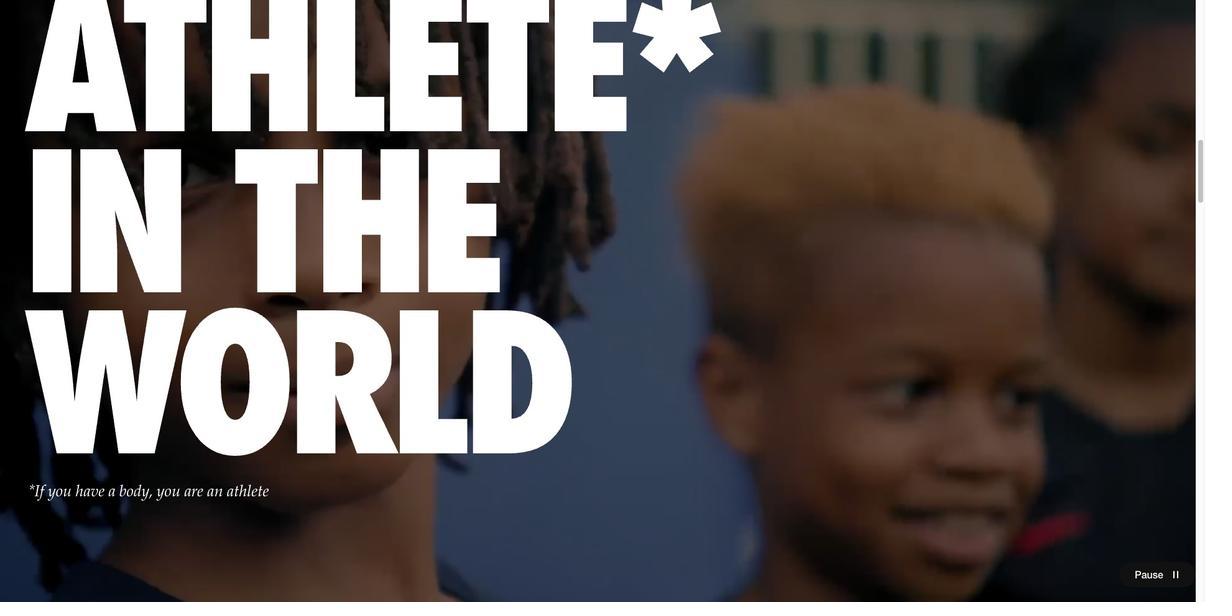 Task type: describe. For each thing, give the bounding box(es) containing it.
1 you from the left
[[48, 484, 72, 501]]

the
[[234, 102, 503, 344]]

in
[[28, 102, 186, 344]]

2 you from the left
[[157, 484, 180, 501]]

world
[[28, 263, 575, 505]]

have
[[76, 484, 105, 501]]

pause button
[[1121, 562, 1196, 587]]



Task type: locate. For each thing, give the bounding box(es) containing it.
an
[[207, 484, 223, 501]]

body,
[[119, 484, 153, 501]]

*if
[[28, 484, 44, 501]]

are
[[184, 484, 203, 501]]

in the
[[28, 102, 503, 344]]

you left 'are'
[[157, 484, 180, 501]]

athlete
[[227, 484, 269, 501]]

*if you have a body, you are an athlete
[[28, 484, 269, 501]]

you
[[48, 484, 72, 501], [157, 484, 180, 501]]

a
[[108, 484, 115, 501]]

0 horizontal spatial you
[[48, 484, 72, 501]]

1 horizontal spatial you
[[157, 484, 180, 501]]

you right *if
[[48, 484, 72, 501]]

pause
[[1135, 569, 1164, 580]]



Task type: vqa. For each thing, say whether or not it's contained in the screenshot.
you
yes



